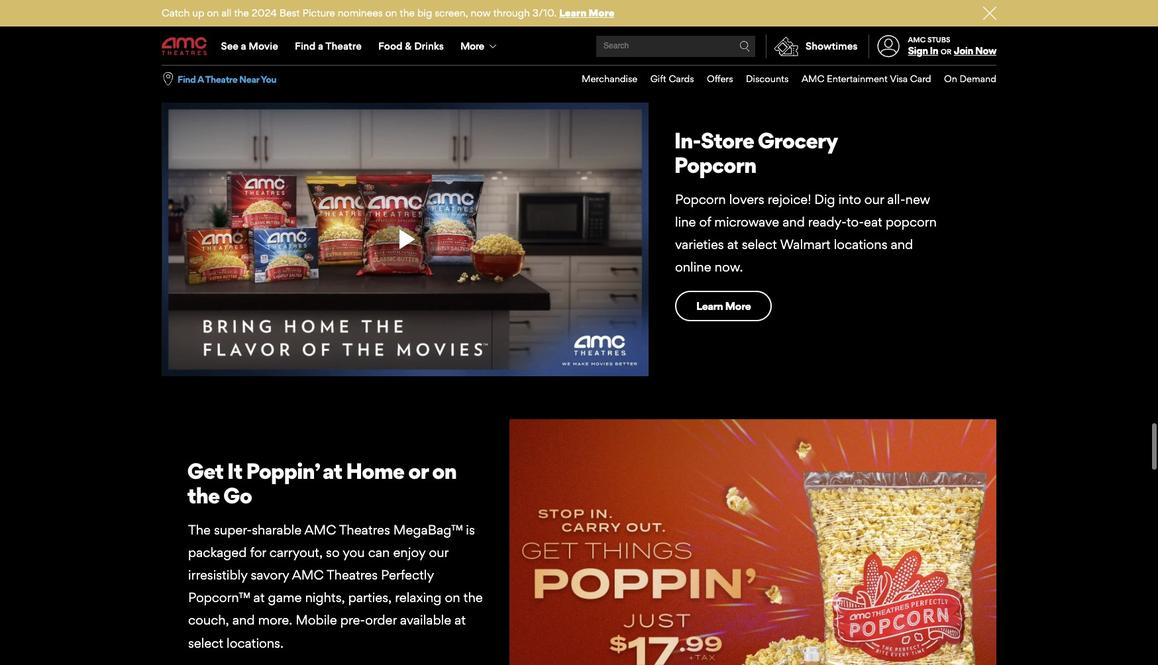 Task type: vqa. For each thing, say whether or not it's contained in the screenshot.
Showtimes LINK
yes



Task type: locate. For each thing, give the bounding box(es) containing it.
1 vertical spatial theatres
[[327, 567, 378, 583]]

more
[[589, 7, 615, 19], [461, 40, 484, 52], [725, 299, 751, 312]]

packaged
[[188, 545, 247, 560]]

find a theatre near you
[[178, 73, 276, 85]]

go
[[223, 483, 252, 509]]

1 a from the left
[[241, 40, 246, 52]]

0 vertical spatial learn
[[559, 7, 587, 19]]

and down popcorn
[[891, 237, 913, 253]]

learn more link down now.
[[675, 291, 772, 321]]

on right relaxing
[[445, 590, 460, 606]]

2 horizontal spatial more
[[725, 299, 751, 312]]

food
[[378, 40, 403, 52]]

more.
[[258, 613, 292, 628]]

1 vertical spatial popcorn
[[675, 191, 726, 207]]

or
[[941, 47, 952, 56], [408, 458, 428, 484]]

store
[[701, 127, 754, 154]]

our inside the super-sharable amc theatres megabag™ is packaged for carryout, so you can enjoy our irresistibly savory amc theatres perfectly popcorn™ at game nights, parties, relaxing on the couch, and more. mobile pre-order available at select locations.
[[429, 545, 449, 560]]

see a movie
[[221, 40, 278, 52]]

learn more link right 3/10. on the left of page
[[559, 7, 615, 19]]

0 horizontal spatial a
[[241, 40, 246, 52]]

amc
[[908, 35, 926, 44], [802, 73, 825, 84], [305, 522, 336, 538], [292, 567, 324, 583]]

0 horizontal spatial select
[[188, 635, 223, 651]]

1 vertical spatial and
[[891, 237, 913, 253]]

theatre right the a
[[205, 73, 237, 85]]

theatres
[[339, 522, 390, 538], [327, 567, 378, 583]]

and inside the super-sharable amc theatres megabag™ is packaged for carryout, so you can enjoy our irresistibly savory amc theatres perfectly popcorn™ at game nights, parties, relaxing on the couch, and more. mobile pre-order available at select locations.
[[232, 613, 255, 628]]

0 vertical spatial find
[[295, 40, 316, 52]]

rejoice!
[[768, 191, 811, 207]]

discounts link
[[733, 66, 789, 93]]

enjoy
[[393, 545, 426, 560]]

sharable
[[252, 522, 302, 538]]

1 horizontal spatial our
[[865, 191, 884, 207]]

find down picture
[[295, 40, 316, 52]]

and up locations.
[[232, 613, 255, 628]]

amc down carryout,
[[292, 567, 324, 583]]

0 vertical spatial our
[[865, 191, 884, 207]]

or inside "get it poppin' at home or on the go"
[[408, 458, 428, 484]]

select down couch,
[[188, 635, 223, 651]]

search the AMC website text field
[[602, 41, 740, 51]]

at
[[727, 237, 739, 253], [323, 458, 342, 484], [254, 590, 265, 606], [455, 613, 466, 628]]

find a theatre near you button
[[178, 73, 276, 86]]

super-
[[214, 522, 252, 538]]

offers
[[707, 73, 733, 84]]

the
[[234, 7, 249, 19], [400, 7, 415, 19], [187, 483, 220, 509], [464, 590, 483, 606]]

discounts
[[746, 73, 789, 84]]

more down now
[[461, 40, 484, 52]]

0 vertical spatial theatre
[[325, 40, 362, 52]]

catch up on all the 2024 best picture nominees on the big screen, now through 3/10. learn more
[[162, 7, 615, 19]]

1 horizontal spatial find
[[295, 40, 316, 52]]

theatres down "you"
[[327, 567, 378, 583]]

1 vertical spatial or
[[408, 458, 428, 484]]

0 vertical spatial more
[[589, 7, 615, 19]]

drinks
[[414, 40, 444, 52]]

0 horizontal spatial learn
[[559, 7, 587, 19]]

theatre inside "button"
[[205, 73, 237, 85]]

learn more
[[696, 299, 751, 312]]

and
[[783, 214, 805, 230], [891, 237, 913, 253], [232, 613, 255, 628]]

our
[[865, 191, 884, 207], [429, 545, 449, 560]]

find
[[295, 40, 316, 52], [178, 73, 196, 85]]

0 vertical spatial popcorn
[[674, 152, 756, 178]]

locations.
[[227, 635, 284, 651]]

theatre down nominees
[[325, 40, 362, 52]]

order
[[365, 613, 397, 628]]

select down microwave
[[742, 237, 777, 253]]

our left all-
[[865, 191, 884, 207]]

more down now.
[[725, 299, 751, 312]]

find inside "button"
[[178, 73, 196, 85]]

now
[[975, 44, 997, 57]]

0 horizontal spatial learn more link
[[559, 7, 615, 19]]

menu up merchandise link
[[162, 28, 997, 65]]

a for theatre
[[318, 40, 323, 52]]

user profile image
[[870, 35, 907, 57]]

0 vertical spatial select
[[742, 237, 777, 253]]

learn down "online"
[[696, 299, 723, 312]]

1 vertical spatial learn more link
[[675, 291, 772, 321]]

relaxing
[[395, 590, 442, 606]]

amc up sign
[[908, 35, 926, 44]]

and down rejoice!
[[783, 214, 805, 230]]

find a theatre
[[295, 40, 362, 52]]

on
[[207, 7, 219, 19], [385, 7, 397, 19], [432, 458, 456, 484], [445, 590, 460, 606]]

1 horizontal spatial and
[[783, 214, 805, 230]]

walmart
[[780, 237, 831, 253]]

0 horizontal spatial find
[[178, 73, 196, 85]]

1 vertical spatial find
[[178, 73, 196, 85]]

learn more link
[[559, 7, 615, 19], [675, 291, 772, 321]]

1 horizontal spatial a
[[318, 40, 323, 52]]

all-
[[888, 191, 906, 207]]

amc down showtimes link on the right
[[802, 73, 825, 84]]

0 vertical spatial menu
[[162, 28, 997, 65]]

varieties
[[675, 237, 724, 253]]

irresistibly
[[188, 567, 247, 583]]

the right relaxing
[[464, 590, 483, 606]]

1 vertical spatial learn
[[696, 299, 723, 312]]

catch
[[162, 7, 190, 19]]

best
[[279, 7, 300, 19]]

at left home
[[323, 458, 342, 484]]

3/10.
[[533, 7, 557, 19]]

megabag™
[[394, 522, 463, 538]]

a right see
[[241, 40, 246, 52]]

or right in
[[941, 47, 952, 56]]

a down picture
[[318, 40, 323, 52]]

is
[[466, 522, 475, 538]]

0 horizontal spatial theatre
[[205, 73, 237, 85]]

it
[[227, 458, 242, 484]]

2024
[[252, 7, 277, 19]]

or inside amc stubs sign in or join now
[[941, 47, 952, 56]]

0 horizontal spatial more
[[461, 40, 484, 52]]

learn right 3/10. on the left of page
[[559, 7, 587, 19]]

0 horizontal spatial and
[[232, 613, 255, 628]]

you
[[343, 545, 365, 560]]

1 vertical spatial select
[[188, 635, 223, 651]]

1 vertical spatial our
[[429, 545, 449, 560]]

1 horizontal spatial select
[[742, 237, 777, 253]]

find for find a theatre
[[295, 40, 316, 52]]

demand
[[960, 73, 997, 84]]

0 vertical spatial or
[[941, 47, 952, 56]]

more right 3/10. on the left of page
[[589, 7, 615, 19]]

1 vertical spatial more
[[461, 40, 484, 52]]

1 horizontal spatial theatre
[[325, 40, 362, 52]]

gift cards link
[[638, 66, 694, 93]]

2 vertical spatial more
[[725, 299, 751, 312]]

popcorn
[[674, 152, 756, 178], [675, 191, 726, 207]]

the inside "get it poppin' at home or on the go"
[[187, 483, 220, 509]]

0 horizontal spatial our
[[429, 545, 449, 560]]

so
[[326, 545, 340, 560]]

1 horizontal spatial or
[[941, 47, 952, 56]]

find for find a theatre near you
[[178, 73, 196, 85]]

our down megabag™
[[429, 545, 449, 560]]

at right available
[[455, 613, 466, 628]]

now
[[471, 7, 491, 19]]

find left the a
[[178, 73, 196, 85]]

picture
[[303, 7, 335, 19]]

2 vertical spatial and
[[232, 613, 255, 628]]

menu down showtimes image
[[569, 66, 997, 93]]

sign in or join amc stubs element
[[868, 28, 997, 65]]

in-
[[674, 127, 701, 154]]

amc logo image
[[162, 37, 208, 55], [162, 37, 208, 55]]

on demand
[[944, 73, 997, 84]]

our inside 'popcorn lovers rejoice! dig into our all-new line of microwave and ready-to-eat popcorn varieties at select walmart locations and online now.'
[[865, 191, 884, 207]]

merchandise
[[582, 73, 638, 84]]

showtimes image
[[767, 34, 806, 58]]

0 horizontal spatial or
[[408, 458, 428, 484]]

the left go
[[187, 483, 220, 509]]

2 a from the left
[[318, 40, 323, 52]]

select
[[742, 237, 777, 253], [188, 635, 223, 651]]

pre-
[[340, 613, 365, 628]]

menu containing merchandise
[[569, 66, 997, 93]]

popcorn up the of
[[675, 191, 726, 207]]

or right home
[[408, 458, 428, 484]]

menu
[[162, 28, 997, 65], [569, 66, 997, 93]]

stubs
[[928, 35, 951, 44]]

theatres up "you"
[[339, 522, 390, 538]]

1 vertical spatial menu
[[569, 66, 997, 93]]

lovers
[[729, 191, 765, 207]]

popcorn up lovers
[[674, 152, 756, 178]]

a
[[241, 40, 246, 52], [318, 40, 323, 52]]

mobile
[[296, 613, 337, 628]]

a
[[197, 73, 204, 85]]

the inside the super-sharable amc theatres megabag™ is packaged for carryout, so you can enjoy our irresistibly savory amc theatres perfectly popcorn™ at game nights, parties, relaxing on the couch, and more. mobile pre-order available at select locations.
[[464, 590, 483, 606]]

on inside "get it poppin' at home or on the go"
[[432, 458, 456, 484]]

1 vertical spatial theatre
[[205, 73, 237, 85]]

on up megabag™
[[432, 458, 456, 484]]

at up now.
[[727, 237, 739, 253]]



Task type: describe. For each thing, give the bounding box(es) containing it.
in-store grocery popcorn
[[674, 127, 838, 178]]

savory
[[251, 567, 289, 583]]

see a movie link
[[213, 28, 287, 65]]

showtimes link
[[766, 34, 858, 58]]

perfectly
[[381, 567, 434, 583]]

get
[[187, 458, 223, 484]]

cards
[[669, 73, 694, 84]]

new
[[906, 191, 931, 207]]

all
[[221, 7, 231, 19]]

the right all
[[234, 7, 249, 19]]

at inside 'popcorn lovers rejoice! dig into our all-new line of microwave and ready-to-eat popcorn varieties at select walmart locations and online now.'
[[727, 237, 739, 253]]

1 horizontal spatial more
[[589, 7, 615, 19]]

on left all
[[207, 7, 219, 19]]

card
[[910, 73, 931, 84]]

you
[[261, 73, 276, 85]]

on demand link
[[931, 66, 997, 93]]

visa
[[890, 73, 908, 84]]

on right nominees
[[385, 7, 397, 19]]

popcorn
[[886, 214, 937, 230]]

popcorn inside 'popcorn lovers rejoice! dig into our all-new line of microwave and ready-to-eat popcorn varieties at select walmart locations and online now.'
[[675, 191, 726, 207]]

line
[[675, 214, 696, 230]]

0 vertical spatial and
[[783, 214, 805, 230]]

a for movie
[[241, 40, 246, 52]]

amc entertainment visa card link
[[789, 66, 931, 93]]

popcorn™
[[188, 590, 250, 606]]

near
[[239, 73, 259, 85]]

amc up so
[[305, 522, 336, 538]]

1 horizontal spatial learn more link
[[675, 291, 772, 321]]

select inside 'popcorn lovers rejoice! dig into our all-new line of microwave and ready-to-eat popcorn varieties at select walmart locations and online now.'
[[742, 237, 777, 253]]

nights,
[[305, 590, 345, 606]]

the super-sharable amc theatres megabag™ is packaged for carryout, so you can enjoy our irresistibly savory amc theatres perfectly popcorn™ at game nights, parties, relaxing on the couch, and more. mobile pre-order available at select locations.
[[188, 522, 483, 651]]

join now button
[[954, 44, 997, 57]]

available
[[400, 613, 451, 628]]

screen,
[[435, 7, 468, 19]]

just $17.99 plus tax image
[[510, 419, 997, 665]]

theatre for a
[[205, 73, 237, 85]]

food & drinks link
[[370, 28, 452, 65]]

select inside the super-sharable amc theatres megabag™ is packaged for carryout, so you can enjoy our irresistibly savory amc theatres perfectly popcorn™ at game nights, parties, relaxing on the couch, and more. mobile pre-order available at select locations.
[[188, 635, 223, 651]]

entertainment
[[827, 73, 888, 84]]

more button
[[452, 28, 508, 65]]

now.
[[715, 259, 743, 275]]

0 vertical spatial learn more link
[[559, 7, 615, 19]]

of
[[699, 214, 711, 230]]

2 horizontal spatial and
[[891, 237, 913, 253]]

dig
[[815, 191, 835, 207]]

food & drinks
[[378, 40, 444, 52]]

1 horizontal spatial learn
[[696, 299, 723, 312]]

join
[[954, 44, 973, 57]]

at down "savory"
[[254, 590, 265, 606]]

for
[[250, 545, 266, 560]]

into
[[839, 191, 861, 207]]

on inside the super-sharable amc theatres megabag™ is packaged for carryout, so you can enjoy our irresistibly savory amc theatres perfectly popcorn™ at game nights, parties, relaxing on the couch, and more. mobile pre-order available at select locations.
[[445, 590, 460, 606]]

popcorn lovers rejoice! dig into our all-new line of microwave and ready-to-eat popcorn varieties at select walmart locations and online now.
[[675, 191, 937, 275]]

&
[[405, 40, 412, 52]]

home
[[346, 458, 404, 484]]

big
[[417, 7, 432, 19]]

on
[[944, 73, 958, 84]]

game
[[268, 590, 302, 606]]

amc inside amc stubs sign in or join now
[[908, 35, 926, 44]]

can
[[368, 545, 390, 560]]

showtimes
[[806, 40, 858, 52]]

theatre for a
[[325, 40, 362, 52]]

more inside button
[[461, 40, 484, 52]]

0 vertical spatial theatres
[[339, 522, 390, 538]]

the
[[188, 522, 211, 538]]

nominees
[[338, 7, 383, 19]]

parties,
[[348, 590, 392, 606]]

popcorn inside in-store grocery popcorn
[[674, 152, 756, 178]]

grocery
[[758, 127, 838, 154]]

amc entertainment visa card
[[802, 73, 931, 84]]

sign
[[908, 44, 928, 57]]

up
[[192, 7, 204, 19]]

the left the big
[[400, 7, 415, 19]]

get it poppin' at home or on the go
[[187, 458, 456, 509]]

couch,
[[188, 613, 229, 628]]

gift cards
[[651, 73, 694, 84]]

eat
[[864, 214, 883, 230]]

through
[[493, 7, 530, 19]]

cookie consent banner dialog
[[0, 630, 1158, 665]]

sign in button
[[908, 44, 938, 57]]

at inside "get it poppin' at home or on the go"
[[323, 458, 342, 484]]

submit search icon image
[[740, 41, 750, 52]]

more inside "link"
[[725, 299, 751, 312]]

to-
[[847, 214, 864, 230]]

online
[[675, 259, 711, 275]]

offers link
[[694, 66, 733, 93]]

scan awareness image
[[510, 0, 997, 60]]

movie
[[249, 40, 278, 52]]

menu containing more
[[162, 28, 997, 65]]

carryout,
[[269, 545, 323, 560]]

ready-
[[808, 214, 847, 230]]

microwave
[[715, 214, 779, 230]]

in
[[930, 44, 938, 57]]

find a theatre link
[[287, 28, 370, 65]]

see
[[221, 40, 239, 52]]



